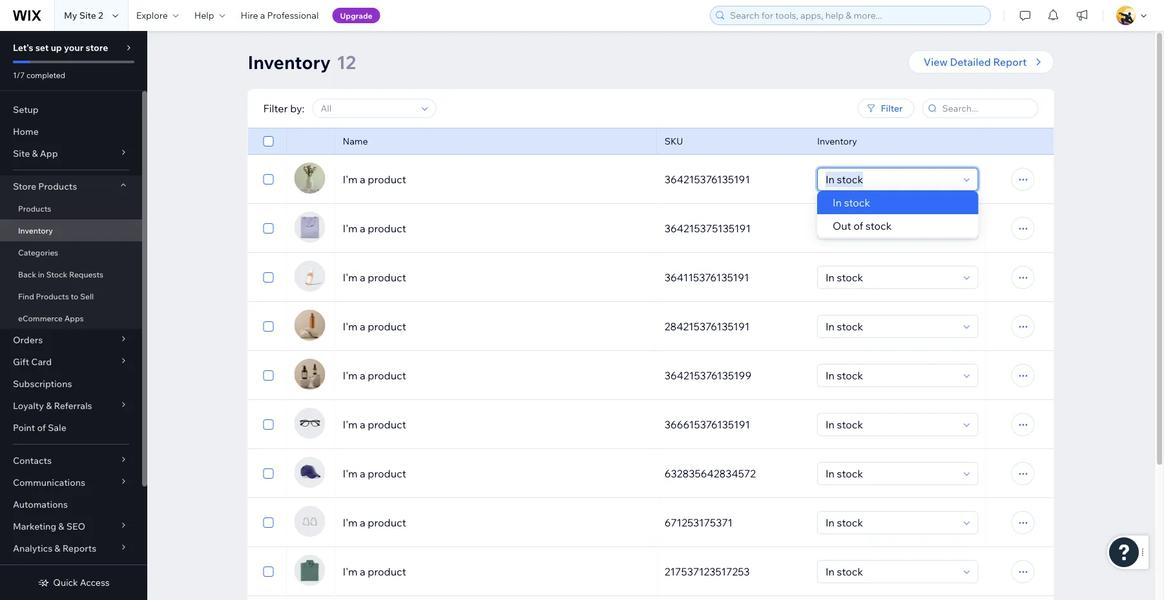 Task type: vqa. For each thing, say whether or not it's contained in the screenshot.
& inside dropdown button
yes



Task type: locate. For each thing, give the bounding box(es) containing it.
7 select field from the top
[[822, 463, 960, 485]]

0 vertical spatial site
[[79, 10, 96, 21]]

i'm a product for 284215376135191
[[343, 320, 406, 333]]

8 i'm a product button from the top
[[343, 516, 649, 531]]

select field for 364215376135199
[[822, 365, 960, 387]]

a for 632835642834572
[[360, 468, 365, 481]]

store products button
[[0, 176, 142, 198]]

i'm for 217537123517253
[[343, 566, 358, 579]]

inventory up the in
[[817, 136, 857, 147]]

products
[[38, 181, 77, 192], [18, 204, 51, 214], [36, 292, 69, 301]]

i'm a product for 364215376135199
[[343, 370, 406, 382]]

of right out
[[854, 220, 863, 233]]

1 horizontal spatial site
[[79, 10, 96, 21]]

2 select field from the top
[[822, 218, 960, 240]]

stock
[[844, 196, 870, 209], [866, 220, 892, 233]]

i'm a product for 217537123517253
[[343, 566, 406, 579]]

hire a professional
[[241, 10, 319, 21]]

site inside dropdown button
[[13, 148, 30, 159]]

2 i'm a product button from the top
[[343, 221, 649, 236]]

site left 2
[[79, 10, 96, 21]]

5 product from the top
[[368, 370, 406, 382]]

categories
[[18, 248, 58, 257]]

point
[[13, 423, 35, 434]]

back in stock requests
[[18, 270, 103, 279]]

3 product from the top
[[368, 271, 406, 284]]

inventory
[[248, 51, 331, 73], [817, 136, 857, 147], [18, 226, 53, 236]]

& inside dropdown button
[[46, 401, 52, 412]]

of left sale
[[37, 423, 46, 434]]

access
[[80, 578, 110, 589]]

5 i'm a product button from the top
[[343, 368, 649, 384]]

8 i'm a product from the top
[[343, 517, 406, 530]]

let's set up your store
[[13, 42, 108, 53]]

products inside popup button
[[38, 181, 77, 192]]

6 i'm a product from the top
[[343, 419, 406, 432]]

9 product from the top
[[368, 566, 406, 579]]

2 vertical spatial inventory
[[18, 226, 53, 236]]

by:
[[290, 102, 305, 115]]

a for 364215375135191
[[360, 222, 365, 235]]

report
[[993, 56, 1027, 68]]

7 i'm a product from the top
[[343, 468, 406, 481]]

in stock option
[[817, 191, 979, 215]]

inventory down professional
[[248, 51, 331, 73]]

filter inside button
[[881, 103, 903, 114]]

1 i'm from the top
[[343, 173, 358, 186]]

8 select field from the top
[[822, 512, 960, 534]]

8 product from the top
[[368, 517, 406, 530]]

your
[[64, 42, 84, 53]]

i'm for 284215376135191
[[343, 320, 358, 333]]

8 i'm from the top
[[343, 517, 358, 530]]

1 vertical spatial site
[[13, 148, 30, 159]]

2 vertical spatial products
[[36, 292, 69, 301]]

3 select field from the top
[[822, 267, 960, 289]]

9 i'm from the top
[[343, 566, 358, 579]]

ecommerce apps
[[18, 314, 84, 323]]

sku
[[665, 136, 683, 147]]

6 i'm a product button from the top
[[343, 417, 649, 433]]

site
[[79, 10, 96, 21], [13, 148, 30, 159]]

stock down in stock option
[[866, 220, 892, 233]]

None checkbox
[[263, 221, 274, 236], [263, 368, 274, 384], [263, 417, 274, 433], [263, 466, 274, 482], [263, 221, 274, 236], [263, 368, 274, 384], [263, 417, 274, 433], [263, 466, 274, 482]]

1 i'm a product from the top
[[343, 173, 406, 186]]

5 select field from the top
[[822, 365, 960, 387]]

9 i'm a product from the top
[[343, 566, 406, 579]]

0 vertical spatial of
[[854, 220, 863, 233]]

1 horizontal spatial of
[[854, 220, 863, 233]]

& left reports
[[54, 543, 60, 555]]

products link
[[0, 198, 142, 220]]

i'm a product for 364215376135191
[[343, 173, 406, 186]]

0 vertical spatial inventory
[[248, 51, 331, 73]]

gift
[[13, 357, 29, 368]]

1 horizontal spatial filter
[[881, 103, 903, 114]]

7 i'm from the top
[[343, 468, 358, 481]]

2 i'm a product from the top
[[343, 222, 406, 235]]

i'm a product button
[[343, 172, 649, 187], [343, 221, 649, 236], [343, 270, 649, 286], [343, 319, 649, 335], [343, 368, 649, 384], [343, 417, 649, 433], [343, 466, 649, 482], [343, 516, 649, 531], [343, 565, 649, 580]]

filter by:
[[263, 102, 305, 115]]

6 i'm from the top
[[343, 419, 358, 432]]

& for site
[[32, 148, 38, 159]]

& for analytics
[[54, 543, 60, 555]]

i'm a product for 632835642834572
[[343, 468, 406, 481]]

0 horizontal spatial filter
[[263, 102, 288, 115]]

0 vertical spatial products
[[38, 181, 77, 192]]

list box
[[817, 191, 979, 238]]

filter for filter
[[881, 103, 903, 114]]

0 horizontal spatial inventory
[[18, 226, 53, 236]]

of for out
[[854, 220, 863, 233]]

1/7 completed
[[13, 70, 65, 80]]

1 i'm a product button from the top
[[343, 172, 649, 187]]

hire a professional link
[[233, 0, 327, 31]]

364215376135199
[[665, 370, 752, 382]]

site & app
[[13, 148, 58, 159]]

6 select field from the top
[[822, 414, 960, 436]]

1 vertical spatial of
[[37, 423, 46, 434]]

product for 364115376135191
[[368, 271, 406, 284]]

3 i'm a product button from the top
[[343, 270, 649, 286]]

product
[[368, 173, 406, 186], [368, 222, 406, 235], [368, 271, 406, 284], [368, 320, 406, 333], [368, 370, 406, 382], [368, 419, 406, 432], [368, 468, 406, 481], [368, 517, 406, 530], [368, 566, 406, 579]]

2 i'm from the top
[[343, 222, 358, 235]]

364215375135191
[[665, 222, 751, 235]]

loyalty
[[13, 401, 44, 412]]

0 horizontal spatial of
[[37, 423, 46, 434]]

i'm a product button for 284215376135191
[[343, 319, 649, 335]]

inventory up categories
[[18, 226, 53, 236]]

2 product from the top
[[368, 222, 406, 235]]

3 i'm a product from the top
[[343, 271, 406, 284]]

4 i'm a product button from the top
[[343, 319, 649, 335]]

of
[[854, 220, 863, 233], [37, 423, 46, 434]]

4 i'm a product from the top
[[343, 320, 406, 333]]

site down home
[[13, 148, 30, 159]]

i'm for 364215376135199
[[343, 370, 358, 382]]

select field for 284215376135191
[[822, 316, 960, 338]]

products for store
[[38, 181, 77, 192]]

3 i'm from the top
[[343, 271, 358, 284]]

marketing
[[13, 521, 56, 533]]

4 select field from the top
[[822, 316, 960, 338]]

out
[[833, 220, 851, 233]]

stock inside option
[[844, 196, 870, 209]]

& left 'app'
[[32, 148, 38, 159]]

i'm a product button for 366615376135191
[[343, 417, 649, 433]]

product for 284215376135191
[[368, 320, 406, 333]]

1 vertical spatial stock
[[866, 220, 892, 233]]

9 select field from the top
[[822, 561, 960, 583]]

4 product from the top
[[368, 320, 406, 333]]

explore
[[136, 10, 168, 21]]

1 vertical spatial inventory
[[817, 136, 857, 147]]

sale
[[48, 423, 66, 434]]

filter button
[[858, 99, 915, 118]]

i'm for 364215375135191
[[343, 222, 358, 235]]

& inside popup button
[[58, 521, 64, 533]]

& left seo
[[58, 521, 64, 533]]

5 i'm a product from the top
[[343, 370, 406, 382]]

products down store
[[18, 204, 51, 214]]

products up ecommerce apps
[[36, 292, 69, 301]]

completed
[[26, 70, 65, 80]]

Select field
[[822, 169, 960, 191], [822, 218, 960, 240], [822, 267, 960, 289], [822, 316, 960, 338], [822, 365, 960, 387], [822, 414, 960, 436], [822, 463, 960, 485], [822, 512, 960, 534], [822, 561, 960, 583]]

0 vertical spatial stock
[[844, 196, 870, 209]]

7 product from the top
[[368, 468, 406, 481]]

store products
[[13, 181, 77, 192]]

of inside 'list box'
[[854, 220, 863, 233]]

stock right the in
[[844, 196, 870, 209]]

gift card button
[[0, 351, 142, 373]]

i'm for 364215376135191
[[343, 173, 358, 186]]

name
[[343, 136, 368, 147]]

i'm a product
[[343, 173, 406, 186], [343, 222, 406, 235], [343, 271, 406, 284], [343, 320, 406, 333], [343, 370, 406, 382], [343, 419, 406, 432], [343, 468, 406, 481], [343, 517, 406, 530], [343, 566, 406, 579]]

0 horizontal spatial site
[[13, 148, 30, 159]]

automations
[[13, 499, 68, 511]]

analytics
[[13, 543, 52, 555]]

in stock
[[833, 196, 870, 209]]

None checkbox
[[263, 134, 274, 149], [263, 172, 274, 187], [263, 270, 274, 286], [263, 319, 274, 335], [263, 516, 274, 531], [263, 565, 274, 580], [263, 134, 274, 149], [263, 172, 274, 187], [263, 270, 274, 286], [263, 319, 274, 335], [263, 516, 274, 531], [263, 565, 274, 580]]

a
[[260, 10, 265, 21], [360, 173, 365, 186], [360, 222, 365, 235], [360, 271, 365, 284], [360, 320, 365, 333], [360, 370, 365, 382], [360, 419, 365, 432], [360, 468, 365, 481], [360, 517, 365, 530], [360, 566, 365, 579]]

9 i'm a product button from the top
[[343, 565, 649, 580]]

6 product from the top
[[368, 419, 406, 432]]

284215376135191
[[665, 320, 750, 333]]

point of sale
[[13, 423, 66, 434]]

select field for 364115376135191
[[822, 267, 960, 289]]

product for 671253175371
[[368, 517, 406, 530]]

7 i'm a product button from the top
[[343, 466, 649, 482]]

& for loyalty
[[46, 401, 52, 412]]

& right loyalty
[[46, 401, 52, 412]]

of for point
[[37, 423, 46, 434]]

products up products link
[[38, 181, 77, 192]]

point of sale link
[[0, 417, 142, 439]]

a for 364115376135191
[[360, 271, 365, 284]]

i'm a product for 364215375135191
[[343, 222, 406, 235]]

product for 632835642834572
[[368, 468, 406, 481]]

4 i'm from the top
[[343, 320, 358, 333]]

of inside "link"
[[37, 423, 46, 434]]

card
[[31, 357, 52, 368]]

view
[[924, 56, 948, 68]]

12
[[337, 51, 356, 73]]

in
[[38, 270, 45, 279]]

product for 366615376135191
[[368, 419, 406, 432]]

quick access
[[53, 578, 110, 589]]

Search for tools, apps, help & more... field
[[726, 6, 987, 25]]

5 i'm from the top
[[343, 370, 358, 382]]

671253175371
[[665, 517, 733, 530]]

a for 671253175371
[[360, 517, 365, 530]]

i'm a product button for 364215376135191
[[343, 172, 649, 187]]

364215376135191
[[665, 173, 750, 186]]

out of stock
[[833, 220, 892, 233]]

1 product from the top
[[368, 173, 406, 186]]

find products to sell
[[18, 292, 94, 301]]

back in stock requests link
[[0, 264, 142, 286]]



Task type: describe. For each thing, give the bounding box(es) containing it.
home
[[13, 126, 39, 137]]

reports
[[62, 543, 96, 555]]

referrals
[[54, 401, 92, 412]]

select field for 217537123517253
[[822, 561, 960, 583]]

product for 217537123517253
[[368, 566, 406, 579]]

i'm a product for 671253175371
[[343, 517, 406, 530]]

select field for 671253175371
[[822, 512, 960, 534]]

i'm a product button for 364215376135199
[[343, 368, 649, 384]]

subscriptions
[[13, 379, 72, 390]]

select field for 364215375135191
[[822, 218, 960, 240]]

site & app button
[[0, 143, 142, 165]]

a for 366615376135191
[[360, 419, 365, 432]]

analytics & reports button
[[0, 538, 142, 560]]

gift card
[[13, 357, 52, 368]]

up
[[51, 42, 62, 53]]

my site 2
[[64, 10, 103, 21]]

i'm for 671253175371
[[343, 517, 358, 530]]

stock
[[46, 270, 67, 279]]

i'm a product button for 671253175371
[[343, 516, 649, 531]]

i'm for 632835642834572
[[343, 468, 358, 481]]

view detailed report button
[[908, 50, 1054, 74]]

set
[[35, 42, 49, 53]]

detailed
[[950, 56, 991, 68]]

products for find
[[36, 292, 69, 301]]

store
[[13, 181, 36, 192]]

select field for 632835642834572
[[822, 463, 960, 485]]

& for marketing
[[58, 521, 64, 533]]

communications
[[13, 477, 85, 489]]

professional
[[267, 10, 319, 21]]

sidebar element
[[0, 31, 147, 601]]

help
[[194, 10, 214, 21]]

a for 364215376135191
[[360, 173, 365, 186]]

home link
[[0, 121, 142, 143]]

a for 217537123517253
[[360, 566, 365, 579]]

inventory 12
[[248, 51, 356, 73]]

contacts button
[[0, 450, 142, 472]]

i'm for 366615376135191
[[343, 419, 358, 432]]

364115376135191
[[665, 271, 749, 284]]

contacts
[[13, 456, 52, 467]]

let's
[[13, 42, 33, 53]]

seo
[[66, 521, 85, 533]]

loyalty & referrals button
[[0, 395, 142, 417]]

orders
[[13, 335, 43, 346]]

automations link
[[0, 494, 142, 516]]

loyalty & referrals
[[13, 401, 92, 412]]

inventory inside 'inventory' link
[[18, 226, 53, 236]]

product for 364215376135191
[[368, 173, 406, 186]]

i'm a product for 364115376135191
[[343, 271, 406, 284]]

2
[[98, 10, 103, 21]]

setup
[[13, 104, 39, 115]]

store
[[86, 42, 108, 53]]

filter for filter by:
[[263, 102, 288, 115]]

subscriptions link
[[0, 373, 142, 395]]

find products to sell link
[[0, 286, 142, 308]]

i'm a product button for 632835642834572
[[343, 466, 649, 482]]

quick
[[53, 578, 78, 589]]

1 select field from the top
[[822, 169, 960, 191]]

to
[[71, 292, 78, 301]]

product for 364215375135191
[[368, 222, 406, 235]]

requests
[[69, 270, 103, 279]]

1/7
[[13, 70, 25, 80]]

back
[[18, 270, 36, 279]]

app
[[40, 148, 58, 159]]

Search... field
[[938, 99, 1034, 118]]

All field
[[317, 99, 418, 118]]

a for 284215376135191
[[360, 320, 365, 333]]

1 horizontal spatial inventory
[[248, 51, 331, 73]]

ecommerce
[[18, 314, 63, 323]]

select field for 366615376135191
[[822, 414, 960, 436]]

i'm a product for 366615376135191
[[343, 419, 406, 432]]

apps
[[64, 314, 84, 323]]

marketing & seo button
[[0, 516, 142, 538]]

in
[[833, 196, 842, 209]]

inventory link
[[0, 220, 142, 242]]

i'm a product button for 364115376135191
[[343, 270, 649, 286]]

communications button
[[0, 472, 142, 494]]

upgrade
[[340, 11, 373, 20]]

marketing & seo
[[13, 521, 85, 533]]

product for 364215376135199
[[368, 370, 406, 382]]

quick access button
[[38, 578, 110, 589]]

orders button
[[0, 330, 142, 351]]

366615376135191
[[665, 419, 750, 432]]

help button
[[187, 0, 233, 31]]

my
[[64, 10, 77, 21]]

categories link
[[0, 242, 142, 264]]

find
[[18, 292, 34, 301]]

217537123517253
[[665, 566, 750, 579]]

list box containing in stock
[[817, 191, 979, 238]]

setup link
[[0, 99, 142, 121]]

hire
[[241, 10, 258, 21]]

i'm a product button for 217537123517253
[[343, 565, 649, 580]]

view detailed report
[[924, 56, 1027, 68]]

1 vertical spatial products
[[18, 204, 51, 214]]

i'm for 364115376135191
[[343, 271, 358, 284]]

632835642834572
[[665, 468, 756, 481]]

2 horizontal spatial inventory
[[817, 136, 857, 147]]

a for 364215376135199
[[360, 370, 365, 382]]

sell
[[80, 292, 94, 301]]

i'm a product button for 364215375135191
[[343, 221, 649, 236]]

analytics & reports
[[13, 543, 96, 555]]

upgrade button
[[332, 8, 380, 23]]



